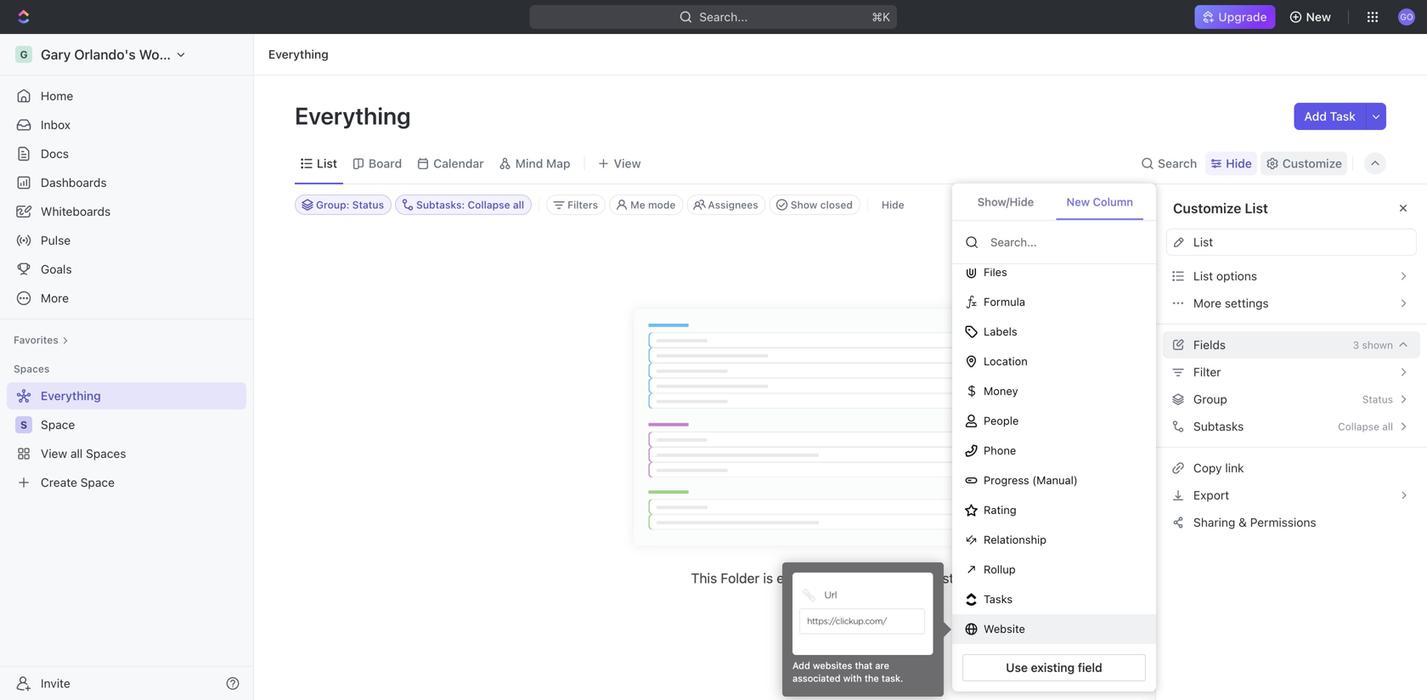 Task type: vqa. For each thing, say whether or not it's contained in the screenshot.
right hide
yes



Task type: describe. For each thing, give the bounding box(es) containing it.
dashboards
[[41, 176, 107, 190]]

phone
[[984, 444, 1017, 457]]

inbox
[[41, 118, 71, 132]]

subtasks: collapse all
[[417, 199, 524, 211]]

spaces inside tree
[[86, 447, 126, 461]]

field
[[1078, 661, 1103, 675]]

0 vertical spatial spaces
[[14, 363, 50, 375]]

empty.
[[777, 570, 819, 586]]

show closed button
[[770, 195, 861, 215]]

gary
[[41, 46, 71, 62]]

customize list
[[1174, 200, 1269, 216]]

copy link
[[1194, 461, 1245, 475]]

websites
[[813, 660, 853, 671]]

Search tasks... text field
[[1216, 192, 1386, 218]]

permissions
[[1251, 515, 1317, 529]]

list options button
[[1167, 263, 1418, 290]]

list down hide dropdown button
[[1246, 200, 1269, 216]]

settings
[[1225, 296, 1270, 310]]

me mode button
[[609, 195, 684, 215]]

list inside button
[[1194, 269, 1214, 283]]

list down customize list
[[1194, 235, 1214, 249]]

tab list containing show/hide
[[953, 184, 1157, 221]]

the
[[865, 673, 879, 684]]

1 vertical spatial collapse
[[1339, 421, 1380, 433]]

this
[[691, 570, 718, 586]]

gary orlando's workspace
[[41, 46, 210, 62]]

people
[[984, 415, 1019, 427]]

1 horizontal spatial status
[[1363, 394, 1394, 405]]

link
[[1226, 461, 1245, 475]]

search...
[[700, 10, 748, 24]]

calendar link
[[430, 152, 484, 176]]

add task button
[[1295, 103, 1367, 130]]

list up the group:
[[317, 156, 337, 170]]

goals
[[41, 262, 72, 276]]

whiteboards
[[41, 204, 111, 218]]

0 vertical spatial everything link
[[264, 44, 333, 65]]

favorites
[[14, 334, 58, 346]]

customize for customize list
[[1174, 200, 1242, 216]]

new button
[[1283, 3, 1342, 31]]

whiteboards link
[[7, 198, 246, 225]]

more for more
[[41, 291, 69, 305]]

progress (manual)
[[984, 474, 1078, 487]]

copy
[[1194, 461, 1223, 475]]

calendar
[[434, 156, 484, 170]]

s
[[20, 419, 27, 431]]

favorites button
[[7, 330, 75, 350]]

fields
[[1194, 338, 1227, 352]]

progress
[[984, 474, 1030, 487]]

1 horizontal spatial all
[[513, 199, 524, 211]]

more for more settings
[[1194, 296, 1222, 310]]

add task
[[1305, 109, 1357, 123]]

files
[[984, 266, 1008, 279]]

copy link button
[[1167, 455, 1418, 482]]

options
[[1217, 269, 1258, 283]]

shown
[[1363, 339, 1394, 351]]

everything for bottom everything link
[[41, 389, 101, 403]]

view all spaces
[[41, 447, 126, 461]]

closed
[[821, 199, 853, 211]]

sidebar navigation
[[0, 34, 258, 700]]

mind map link
[[512, 152, 571, 176]]

(manual)
[[1033, 474, 1078, 487]]

relationship
[[984, 534, 1047, 546]]

mind map
[[516, 156, 571, 170]]

create inside create space "link"
[[41, 476, 77, 490]]

Search field
[[989, 235, 1143, 250]]

list link
[[314, 152, 337, 176]]

docs
[[41, 147, 69, 161]]

hide button
[[1206, 152, 1258, 176]]

show/hide button
[[966, 185, 1047, 220]]

subtasks
[[1194, 419, 1245, 433]]

export
[[1194, 488, 1230, 502]]

group
[[1194, 392, 1228, 406]]

1 vertical spatial everything
[[295, 102, 416, 130]]

⌘k
[[873, 10, 891, 24]]

to
[[903, 570, 916, 586]]

money
[[984, 385, 1019, 398]]

board link
[[365, 152, 402, 176]]

1 vertical spatial everything link
[[7, 382, 243, 410]]

new column button
[[1057, 185, 1144, 220]]

tree inside sidebar 'navigation'
[[7, 382, 246, 496]]

more button
[[7, 285, 246, 312]]

3 shown
[[1354, 339, 1394, 351]]

with
[[844, 673, 862, 684]]

gary orlando's workspace, , element
[[15, 46, 32, 63]]

more settings
[[1194, 296, 1270, 310]]

space, , element
[[15, 416, 32, 433]]

view button
[[592, 152, 647, 176]]

view button
[[592, 144, 647, 184]]

go
[[1401, 12, 1414, 21]]

space inside "link"
[[81, 476, 115, 490]]

create space
[[41, 476, 115, 490]]

0 horizontal spatial collapse
[[468, 199, 510, 211]]

workspace
[[139, 46, 210, 62]]



Task type: locate. For each thing, give the bounding box(es) containing it.
started.
[[943, 570, 991, 586]]

a
[[867, 570, 874, 586]]

0 horizontal spatial status
[[352, 199, 384, 211]]

status up collapse all
[[1363, 394, 1394, 405]]

more down goals
[[41, 291, 69, 305]]

all for view all spaces
[[70, 447, 83, 461]]

space right s
[[41, 418, 75, 432]]

everything for everything link to the top
[[269, 47, 329, 61]]

1 horizontal spatial spaces
[[86, 447, 126, 461]]

1 vertical spatial create
[[822, 570, 863, 586]]

0 vertical spatial new
[[1307, 10, 1332, 24]]

1 horizontal spatial hide
[[1227, 156, 1253, 170]]

0 vertical spatial status
[[352, 199, 384, 211]]

g
[[20, 48, 28, 60]]

filters
[[568, 199, 598, 211]]

2 vertical spatial all
[[70, 447, 83, 461]]

1 vertical spatial all
[[1383, 421, 1394, 433]]

1 vertical spatial customize
[[1174, 200, 1242, 216]]

existing
[[1032, 661, 1075, 675]]

new inside tab list
[[1067, 195, 1091, 208]]

more down list options
[[1194, 296, 1222, 310]]

all down shown
[[1383, 421, 1394, 433]]

0 horizontal spatial customize
[[1174, 200, 1242, 216]]

add left task
[[1305, 109, 1328, 123]]

task.
[[882, 673, 904, 684]]

1 vertical spatial hide
[[882, 199, 905, 211]]

board
[[369, 156, 402, 170]]

view
[[614, 156, 641, 170], [41, 447, 67, 461]]

1 vertical spatial new
[[1067, 195, 1091, 208]]

0 vertical spatial add
[[1305, 109, 1328, 123]]

more
[[41, 291, 69, 305], [1194, 296, 1222, 310]]

everything link
[[264, 44, 333, 65], [7, 382, 243, 410]]

view up create space
[[41, 447, 67, 461]]

new column
[[1067, 195, 1134, 208]]

show closed
[[791, 199, 853, 211]]

is
[[764, 570, 774, 586]]

status right the group:
[[352, 199, 384, 211]]

sharing & permissions
[[1194, 515, 1317, 529]]

0 vertical spatial create
[[41, 476, 77, 490]]

0 horizontal spatial more
[[41, 291, 69, 305]]

filter button
[[1157, 359, 1428, 386]]

orlando's
[[74, 46, 136, 62]]

0 vertical spatial all
[[513, 199, 524, 211]]

1 vertical spatial spaces
[[86, 447, 126, 461]]

hide inside hide button
[[882, 199, 905, 211]]

1 horizontal spatial view
[[614, 156, 641, 170]]

space
[[41, 418, 75, 432], [81, 476, 115, 490]]

assignees button
[[687, 195, 766, 215]]

dashboards link
[[7, 169, 246, 196]]

all inside tree
[[70, 447, 83, 461]]

customize button
[[1261, 152, 1348, 176]]

spaces up create space "link"
[[86, 447, 126, 461]]

0 horizontal spatial new
[[1067, 195, 1091, 208]]

invite
[[41, 677, 70, 691]]

map
[[547, 156, 571, 170]]

add inside add websites that are associated with the task.
[[793, 660, 811, 671]]

0 vertical spatial everything
[[269, 47, 329, 61]]

1 vertical spatial space
[[81, 476, 115, 490]]

0 horizontal spatial create
[[41, 476, 77, 490]]

1 horizontal spatial add
[[1305, 109, 1328, 123]]

customize down hide dropdown button
[[1174, 200, 1242, 216]]

0 horizontal spatial space
[[41, 418, 75, 432]]

column
[[1093, 195, 1134, 208]]

hide right closed
[[882, 199, 905, 211]]

show
[[791, 199, 818, 211]]

0 horizontal spatial hide
[[882, 199, 905, 211]]

new for new
[[1307, 10, 1332, 24]]

tree containing everything
[[7, 382, 246, 496]]

everything inside tree
[[41, 389, 101, 403]]

add up associated
[[793, 660, 811, 671]]

show/hide
[[978, 195, 1035, 208]]

0 horizontal spatial all
[[70, 447, 83, 461]]

customize inside button
[[1283, 156, 1343, 170]]

0 vertical spatial space
[[41, 418, 75, 432]]

search button
[[1136, 152, 1203, 176]]

create left a
[[822, 570, 863, 586]]

view up the me
[[614, 156, 641, 170]]

all up create space
[[70, 447, 83, 461]]

1 vertical spatial add
[[793, 660, 811, 671]]

create space link
[[7, 469, 243, 496]]

search
[[1159, 156, 1198, 170]]

view inside tree
[[41, 447, 67, 461]]

task
[[1331, 109, 1357, 123]]

inbox link
[[7, 111, 246, 139]]

1 horizontal spatial create
[[822, 570, 863, 586]]

goals link
[[7, 256, 246, 283]]

sharing & permissions button
[[1167, 509, 1418, 536]]

collapse all
[[1339, 421, 1394, 433]]

2 vertical spatial everything
[[41, 389, 101, 403]]

add for add websites that are associated with the task.
[[793, 660, 811, 671]]

filter
[[1194, 365, 1222, 379]]

1 horizontal spatial new
[[1307, 10, 1332, 24]]

home
[[41, 89, 73, 103]]

1 horizontal spatial collapse
[[1339, 421, 1380, 433]]

tree
[[7, 382, 246, 496]]

2 horizontal spatial all
[[1383, 421, 1394, 433]]

group: status
[[316, 199, 384, 211]]

1 vertical spatial status
[[1363, 394, 1394, 405]]

more inside dropdown button
[[41, 291, 69, 305]]

rollup
[[984, 563, 1016, 576]]

0 horizontal spatial spaces
[[14, 363, 50, 375]]

associated
[[793, 673, 841, 684]]

view inside button
[[614, 156, 641, 170]]

upgrade
[[1219, 10, 1268, 24]]

filter button
[[1167, 359, 1418, 386]]

create down view all spaces
[[41, 476, 77, 490]]

spaces down "favorites"
[[14, 363, 50, 375]]

add for add task
[[1305, 109, 1328, 123]]

tab list
[[953, 184, 1157, 221]]

export button
[[1167, 482, 1418, 509]]

location
[[984, 355, 1028, 368]]

that
[[855, 660, 873, 671]]

more inside button
[[1194, 296, 1222, 310]]

&
[[1239, 515, 1248, 529]]

group:
[[316, 199, 350, 211]]

1 horizontal spatial space
[[81, 476, 115, 490]]

add inside button
[[1305, 109, 1328, 123]]

are
[[876, 660, 890, 671]]

0 horizontal spatial everything link
[[7, 382, 243, 410]]

0 horizontal spatial view
[[41, 447, 67, 461]]

space down view all spaces
[[81, 476, 115, 490]]

labels
[[984, 325, 1018, 338]]

get
[[919, 570, 939, 586]]

collapse right subtasks:
[[468, 199, 510, 211]]

0 vertical spatial collapse
[[468, 199, 510, 211]]

space link
[[41, 411, 243, 439]]

new right upgrade
[[1307, 10, 1332, 24]]

assignees
[[708, 199, 759, 211]]

docs link
[[7, 140, 246, 167]]

website
[[984, 623, 1026, 636]]

new for new column
[[1067, 195, 1091, 208]]

new left the column
[[1067, 195, 1091, 208]]

0 vertical spatial view
[[614, 156, 641, 170]]

hide
[[1227, 156, 1253, 170], [882, 199, 905, 211]]

customize up the "search tasks..." text field
[[1283, 156, 1343, 170]]

0 vertical spatial customize
[[1283, 156, 1343, 170]]

me mode
[[631, 199, 676, 211]]

pulse
[[41, 233, 71, 247]]

list left options
[[1194, 269, 1214, 283]]

mode
[[648, 199, 676, 211]]

tasks
[[984, 593, 1013, 606]]

hide inside hide dropdown button
[[1227, 156, 1253, 170]]

go button
[[1394, 3, 1421, 31]]

collapse up copy link button
[[1339, 421, 1380, 433]]

view for view all spaces
[[41, 447, 67, 461]]

0 vertical spatial hide
[[1227, 156, 1253, 170]]

mind
[[516, 156, 543, 170]]

list right a
[[878, 570, 900, 586]]

all for collapse all
[[1383, 421, 1394, 433]]

spaces
[[14, 363, 50, 375], [86, 447, 126, 461]]

1 horizontal spatial everything link
[[264, 44, 333, 65]]

more settings button
[[1167, 290, 1418, 317]]

view for view
[[614, 156, 641, 170]]

use existing field
[[1007, 661, 1103, 675]]

all down mind
[[513, 199, 524, 211]]

3
[[1354, 339, 1360, 351]]

1 vertical spatial view
[[41, 447, 67, 461]]

1 horizontal spatial more
[[1194, 296, 1222, 310]]

0 horizontal spatial add
[[793, 660, 811, 671]]

view all spaces link
[[7, 440, 243, 467]]

hide up customize list
[[1227, 156, 1253, 170]]

customize for customize
[[1283, 156, 1343, 170]]

export button
[[1167, 482, 1418, 509]]

1 horizontal spatial customize
[[1283, 156, 1343, 170]]



